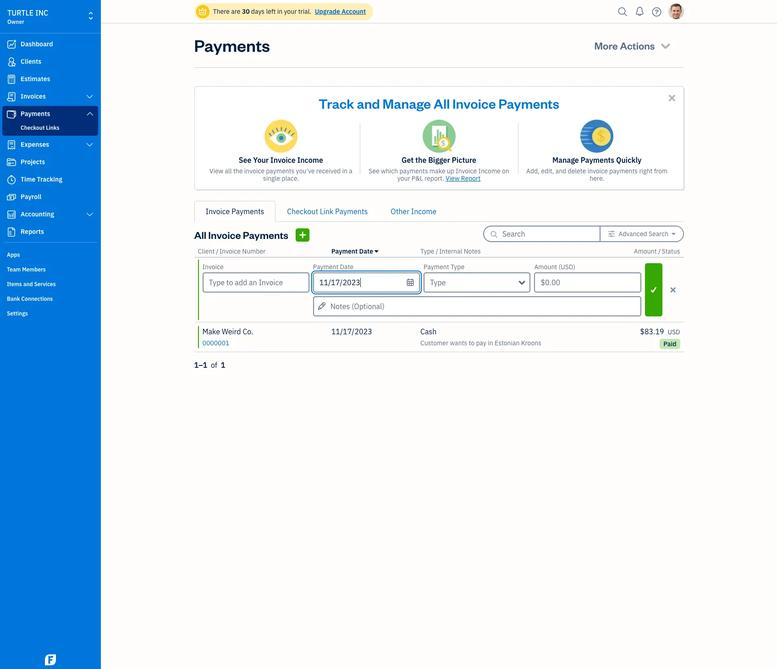 Task type: vqa. For each thing, say whether or not it's contained in the screenshot.
ons
no



Task type: describe. For each thing, give the bounding box(es) containing it.
payments for income
[[266, 167, 295, 175]]

invoice for payments
[[588, 167, 608, 175]]

checkout for checkout link payments
[[287, 207, 318, 216]]

tracking
[[37, 175, 62, 183]]

time tracking link
[[2, 172, 98, 188]]

1 horizontal spatial income
[[411, 207, 437, 216]]

get the bigger picture
[[402, 156, 477, 165]]

advanced search
[[619, 230, 669, 238]]

/ for internal
[[436, 247, 439, 256]]

add a new payment image
[[299, 229, 307, 241]]

1 horizontal spatial the
[[416, 156, 427, 165]]

type button
[[424, 272, 531, 293]]

your
[[253, 156, 269, 165]]

settings link
[[2, 306, 98, 320]]

expenses
[[21, 140, 49, 149]]

manage inside manage payments quickly add, edit, and delete invoice payments right from here.
[[553, 156, 579, 165]]

income inside see which payments make up invoice income on your p&l report.
[[479, 167, 501, 175]]

payroll link
[[2, 189, 98, 206]]

time tracking
[[21, 175, 62, 183]]

bank
[[7, 295, 20, 302]]

you've
[[296, 167, 315, 175]]

inc
[[35, 8, 48, 17]]

amount for amount (usd)
[[535, 263, 557, 271]]

up
[[447, 167, 454, 175]]

link
[[320, 207, 334, 216]]

customer
[[421, 339, 449, 347]]

1 vertical spatial all
[[194, 228, 206, 241]]

bank connections
[[7, 295, 53, 302]]

report.
[[425, 174, 444, 183]]

settings
[[7, 310, 28, 317]]

money image
[[6, 193, 17, 202]]

$83.19
[[641, 327, 665, 336]]

items and services link
[[2, 277, 98, 291]]

accounting link
[[2, 206, 98, 223]]

in for cash
[[488, 339, 493, 347]]

received
[[316, 167, 341, 175]]

in inside the see your invoice income view all the invoice payments you've received in a single place.
[[342, 167, 348, 175]]

left
[[266, 7, 276, 16]]

payments inside checkout link payments link
[[335, 207, 368, 216]]

team
[[7, 266, 21, 273]]

checkout for checkout links
[[21, 124, 45, 131]]

turtle
[[7, 8, 34, 17]]

payments inside see which payments make up invoice income on your p&l report.
[[400, 167, 428, 175]]

all invoice payments
[[194, 228, 289, 241]]

11/17/2023
[[332, 327, 372, 336]]

payment type
[[424, 263, 465, 271]]

freshbooks image
[[43, 655, 58, 666]]

reports
[[21, 228, 44, 236]]

bigger
[[429, 156, 450, 165]]

0 horizontal spatial your
[[284, 7, 297, 16]]

and for services
[[23, 281, 33, 288]]

/ for status
[[659, 247, 661, 256]]

1 horizontal spatial all
[[434, 95, 450, 112]]

crown image
[[198, 7, 208, 16]]

all
[[225, 167, 232, 175]]

projects
[[21, 158, 45, 166]]

wants
[[450, 339, 468, 347]]

co.
[[243, 327, 253, 336]]

0 horizontal spatial manage
[[383, 95, 431, 112]]

see for your
[[239, 156, 252, 165]]

payments inside payments link
[[21, 110, 50, 118]]

number
[[242, 247, 266, 256]]

/ for invoice
[[216, 247, 219, 256]]

members
[[22, 266, 46, 273]]

turtle inc owner
[[7, 8, 48, 25]]

0 vertical spatial caretdown image
[[672, 230, 676, 238]]

see for which
[[369, 167, 380, 175]]

type / internal notes
[[421, 247, 481, 256]]

main element
[[0, 0, 124, 669]]

bank connections link
[[2, 292, 98, 306]]

type button
[[421, 247, 435, 256]]

apps link
[[2, 248, 98, 261]]

search image
[[616, 5, 631, 19]]

(usd)
[[559, 263, 576, 271]]

1 vertical spatial type
[[451, 263, 465, 271]]

amount (usd)
[[535, 263, 576, 271]]

make
[[430, 167, 446, 175]]

paid
[[664, 340, 677, 348]]

expenses link
[[2, 137, 98, 153]]

0000001
[[203, 339, 230, 347]]

projects link
[[2, 154, 98, 171]]

checkout link payments link
[[276, 201, 380, 222]]

estimate image
[[6, 75, 17, 84]]

type for type / internal notes
[[421, 247, 435, 256]]

Amount (USD) text field
[[535, 272, 642, 293]]

cash
[[421, 327, 437, 336]]

place.
[[282, 174, 299, 183]]

edit,
[[541, 167, 554, 175]]

payments for add,
[[610, 167, 638, 175]]

team members link
[[2, 262, 98, 276]]

invoice for your
[[244, 167, 265, 175]]

more actions button
[[587, 34, 681, 56]]

checkout links link
[[4, 122, 96, 133]]

make weird co. 0000001
[[203, 327, 253, 347]]

dashboard image
[[6, 40, 17, 49]]

invoice inside see which payments make up invoice income on your p&l report.
[[456, 167, 477, 175]]

status
[[662, 247, 681, 256]]

there
[[213, 7, 230, 16]]

apps
[[7, 251, 20, 258]]

client image
[[6, 57, 17, 67]]

from
[[654, 167, 668, 175]]

payment down payment date button on the left
[[313, 263, 339, 271]]

cancel image
[[666, 284, 681, 295]]

project image
[[6, 158, 17, 167]]



Task type: locate. For each thing, give the bounding box(es) containing it.
type for type
[[430, 278, 446, 287]]

2 / from the left
[[436, 247, 439, 256]]

0000001 link
[[203, 338, 230, 347]]

payment image
[[6, 110, 17, 119]]

2 horizontal spatial /
[[659, 247, 661, 256]]

payment date button
[[332, 247, 379, 256]]

see left which
[[369, 167, 380, 175]]

payments down quickly on the top right
[[610, 167, 638, 175]]

here.
[[590, 174, 605, 183]]

1 horizontal spatial date
[[359, 247, 373, 256]]

$83.19 usd paid
[[641, 327, 681, 348]]

0 vertical spatial your
[[284, 7, 297, 16]]

checkout up add a new payment image
[[287, 207, 318, 216]]

client / invoice number
[[198, 247, 266, 256]]

1 vertical spatial chevron large down image
[[86, 211, 94, 218]]

type up payment type
[[421, 247, 435, 256]]

1 horizontal spatial your
[[398, 174, 410, 183]]

chevron large down image for accounting
[[86, 211, 94, 218]]

your
[[284, 7, 297, 16], [398, 174, 410, 183]]

checkout up expenses
[[21, 124, 45, 131]]

advanced search button
[[601, 227, 683, 241]]

expense image
[[6, 140, 17, 150]]

caretdown image up 'payment date in mm/dd/yyyy format' text field
[[375, 248, 379, 255]]

payment up 'payment date in mm/dd/yyyy format' text field
[[332, 247, 358, 256]]

1 vertical spatial checkout
[[287, 207, 318, 216]]

1 horizontal spatial /
[[436, 247, 439, 256]]

1 vertical spatial your
[[398, 174, 410, 183]]

see your invoice income image
[[265, 120, 298, 153]]

2 horizontal spatial payments
[[610, 167, 638, 175]]

payments inside manage payments quickly add, edit, and delete invoice payments right from here.
[[581, 156, 615, 165]]

see
[[239, 156, 252, 165], [369, 167, 380, 175]]

0 horizontal spatial checkout
[[21, 124, 45, 131]]

timer image
[[6, 175, 17, 184]]

other
[[391, 207, 410, 216]]

chevron large down image for invoices
[[86, 93, 94, 100]]

checkout inside main 'element'
[[21, 124, 45, 131]]

invoices link
[[2, 89, 98, 105]]

all up get the bigger picture at right top
[[434, 95, 450, 112]]

0 vertical spatial income
[[297, 156, 323, 165]]

manage
[[383, 95, 431, 112], [553, 156, 579, 165]]

1 vertical spatial in
[[342, 167, 348, 175]]

caretdown image
[[672, 230, 676, 238], [375, 248, 379, 255]]

0 vertical spatial chevron large down image
[[86, 93, 94, 100]]

checkout
[[21, 124, 45, 131], [287, 207, 318, 216]]

to
[[469, 339, 475, 347]]

invoice inside the see your invoice income view all the invoice payments you've received in a single place.
[[271, 156, 296, 165]]

type inside type dropdown button
[[430, 278, 446, 287]]

kroons
[[521, 339, 542, 347]]

settings image
[[608, 230, 616, 238]]

in
[[277, 7, 283, 16], [342, 167, 348, 175], [488, 339, 493, 347]]

the right all
[[233, 167, 243, 175]]

all
[[434, 95, 450, 112], [194, 228, 206, 241]]

days
[[251, 7, 265, 16]]

income left on
[[479, 167, 501, 175]]

1 vertical spatial payment date
[[313, 263, 354, 271]]

1
[[221, 361, 225, 370]]

2 vertical spatial and
[[23, 281, 33, 288]]

1 payments from the left
[[266, 167, 295, 175]]

account
[[342, 7, 366, 16]]

chevron large down image
[[86, 93, 94, 100], [86, 141, 94, 149]]

estonian
[[495, 339, 520, 347]]

clients link
[[2, 54, 98, 70]]

1 horizontal spatial amount
[[634, 247, 657, 256]]

your left p&l on the right of the page
[[398, 174, 410, 183]]

amount down advanced search in the right top of the page
[[634, 247, 657, 256]]

0 horizontal spatial all
[[194, 228, 206, 241]]

a
[[349, 167, 353, 175]]

chart image
[[6, 210, 17, 219]]

Invoice text field
[[203, 273, 309, 292]]

1 vertical spatial the
[[233, 167, 243, 175]]

payment down type button
[[424, 263, 449, 271]]

the right get
[[416, 156, 427, 165]]

manage payments quickly image
[[581, 120, 614, 153]]

1 vertical spatial amount
[[535, 263, 557, 271]]

type down payment type
[[430, 278, 446, 287]]

make
[[203, 327, 220, 336]]

more actions
[[595, 39, 655, 52]]

Payment date in MM/DD/YYYY format text field
[[313, 272, 420, 293]]

chevron large down image down checkout links link
[[86, 141, 94, 149]]

payments down your at the left top
[[266, 167, 295, 175]]

see inside the see your invoice income view all the invoice payments you've received in a single place.
[[239, 156, 252, 165]]

date up 'payment date in mm/dd/yyyy format' text field
[[359, 247, 373, 256]]

1 horizontal spatial caretdown image
[[672, 230, 676, 238]]

0 horizontal spatial in
[[277, 7, 283, 16]]

see your invoice income view all the invoice payments you've received in a single place.
[[210, 156, 353, 183]]

2 payments from the left
[[400, 167, 428, 175]]

income right 'other'
[[411, 207, 437, 216]]

amount button
[[634, 247, 657, 256]]

in right "left"
[[277, 7, 283, 16]]

invoice payments link
[[194, 201, 276, 222]]

view report
[[446, 174, 481, 183]]

invoice inside the see your invoice income view all the invoice payments you've received in a single place.
[[244, 167, 265, 175]]

1 horizontal spatial see
[[369, 167, 380, 175]]

1 horizontal spatial invoice
[[588, 167, 608, 175]]

on
[[502, 167, 510, 175]]

chevron large down image for payments
[[86, 110, 94, 117]]

notes
[[464, 247, 481, 256]]

/ right type button
[[436, 247, 439, 256]]

in left a
[[342, 167, 348, 175]]

view inside the see your invoice income view all the invoice payments you've received in a single place.
[[210, 167, 224, 175]]

chevron large down image inside accounting link
[[86, 211, 94, 218]]

type
[[421, 247, 435, 256], [451, 263, 465, 271], [430, 278, 446, 287]]

0 horizontal spatial invoice
[[244, 167, 265, 175]]

all up client
[[194, 228, 206, 241]]

usd
[[668, 328, 681, 336]]

dashboard link
[[2, 36, 98, 53]]

clients
[[21, 57, 41, 66]]

chevron large down image inside payments link
[[86, 110, 94, 117]]

1 vertical spatial date
[[340, 263, 354, 271]]

invoice payments
[[206, 207, 264, 216]]

1 horizontal spatial payments
[[400, 167, 428, 175]]

and inside main 'element'
[[23, 281, 33, 288]]

internal
[[439, 247, 463, 256]]

add,
[[527, 167, 540, 175]]

invoice image
[[6, 92, 17, 101]]

1 vertical spatial see
[[369, 167, 380, 175]]

payments inside manage payments quickly add, edit, and delete invoice payments right from here.
[[610, 167, 638, 175]]

0 vertical spatial in
[[277, 7, 283, 16]]

go to help image
[[650, 5, 664, 19]]

0 vertical spatial amount
[[634, 247, 657, 256]]

upgrade
[[315, 7, 340, 16]]

upgrade account link
[[313, 7, 366, 16]]

chevron large down image down the "estimates" link
[[86, 93, 94, 100]]

2 chevron large down image from the top
[[86, 141, 94, 149]]

payments inside 'invoice payments' link
[[232, 207, 264, 216]]

which
[[381, 167, 398, 175]]

view right make
[[446, 174, 460, 183]]

see which payments make up invoice income on your p&l report.
[[369, 167, 510, 183]]

1 horizontal spatial and
[[357, 95, 380, 112]]

weird
[[222, 327, 241, 336]]

track
[[319, 95, 354, 112]]

/ left status
[[659, 247, 661, 256]]

get the bigger picture image
[[423, 120, 456, 153]]

actions
[[620, 39, 655, 52]]

are
[[231, 7, 241, 16]]

p&l
[[412, 174, 423, 183]]

2 chevron large down image from the top
[[86, 211, 94, 218]]

0 vertical spatial and
[[357, 95, 380, 112]]

0 horizontal spatial see
[[239, 156, 252, 165]]

0 vertical spatial checkout
[[21, 124, 45, 131]]

0 vertical spatial date
[[359, 247, 373, 256]]

invoice right delete
[[588, 167, 608, 175]]

3 / from the left
[[659, 247, 661, 256]]

0 horizontal spatial view
[[210, 167, 224, 175]]

/ right client
[[216, 247, 219, 256]]

2 vertical spatial type
[[430, 278, 446, 287]]

manage payments quickly add, edit, and delete invoice payments right from here.
[[527, 156, 668, 183]]

caretdown image inside payment date button
[[375, 248, 379, 255]]

in right pay
[[488, 339, 493, 347]]

Notes (Optional) text field
[[313, 296, 642, 317]]

2 horizontal spatial and
[[556, 167, 567, 175]]

Search text field
[[503, 227, 585, 241]]

1–1
[[194, 361, 207, 370]]

pay
[[476, 339, 487, 347]]

close image
[[667, 93, 678, 103]]

single
[[263, 174, 280, 183]]

and right track
[[357, 95, 380, 112]]

type down internal at the top of page
[[451, 263, 465, 271]]

in for there
[[277, 7, 283, 16]]

0 horizontal spatial amount
[[535, 263, 557, 271]]

payments inside the see your invoice income view all the invoice payments you've received in a single place.
[[266, 167, 295, 175]]

caretdown image right search
[[672, 230, 676, 238]]

0 vertical spatial type
[[421, 247, 435, 256]]

time
[[21, 175, 35, 183]]

items
[[7, 281, 22, 288]]

1 invoice from the left
[[244, 167, 265, 175]]

view left all
[[210, 167, 224, 175]]

0 vertical spatial the
[[416, 156, 427, 165]]

chevron large down image for expenses
[[86, 141, 94, 149]]

your left the 'trial.'
[[284, 7, 297, 16]]

0 vertical spatial all
[[434, 95, 450, 112]]

0 vertical spatial chevron large down image
[[86, 110, 94, 117]]

invoice
[[453, 95, 496, 112], [271, 156, 296, 165], [456, 167, 477, 175], [206, 207, 230, 216], [208, 228, 241, 241], [220, 247, 241, 256], [203, 263, 224, 271]]

invoice down your at the left top
[[244, 167, 265, 175]]

0 horizontal spatial payments
[[266, 167, 295, 175]]

payments down get
[[400, 167, 428, 175]]

team members
[[7, 266, 46, 273]]

0 vertical spatial manage
[[383, 95, 431, 112]]

1 chevron large down image from the top
[[86, 110, 94, 117]]

1 vertical spatial and
[[556, 167, 567, 175]]

0 horizontal spatial /
[[216, 247, 219, 256]]

1 horizontal spatial in
[[342, 167, 348, 175]]

items and services
[[7, 281, 56, 288]]

cash customer wants to pay in estonian kroons
[[421, 327, 542, 347]]

chevron large down image inside expenses link
[[86, 141, 94, 149]]

payment date down payment date button on the left
[[313, 263, 354, 271]]

and
[[357, 95, 380, 112], [556, 167, 567, 175], [23, 281, 33, 288]]

in inside cash customer wants to pay in estonian kroons
[[488, 339, 493, 347]]

1 horizontal spatial manage
[[553, 156, 579, 165]]

links
[[46, 124, 59, 131]]

notifications image
[[633, 2, 648, 21]]

estimates
[[21, 75, 50, 83]]

search
[[649, 230, 669, 238]]

payment date up 'payment date in mm/dd/yyyy format' text field
[[332, 247, 373, 256]]

report image
[[6, 228, 17, 237]]

your inside see which payments make up invoice income on your p&l report.
[[398, 174, 410, 183]]

estimates link
[[2, 71, 98, 88]]

connections
[[21, 295, 53, 302]]

1 vertical spatial chevron large down image
[[86, 141, 94, 149]]

amount for amount / status
[[634, 247, 657, 256]]

checkout links
[[21, 124, 59, 131]]

owner
[[7, 18, 24, 25]]

0 vertical spatial see
[[239, 156, 252, 165]]

1 / from the left
[[216, 247, 219, 256]]

income up "you've"
[[297, 156, 323, 165]]

2 invoice from the left
[[588, 167, 608, 175]]

2 horizontal spatial income
[[479, 167, 501, 175]]

/
[[216, 247, 219, 256], [436, 247, 439, 256], [659, 247, 661, 256]]

invoice inside manage payments quickly add, edit, and delete invoice payments right from here.
[[588, 167, 608, 175]]

0 horizontal spatial date
[[340, 263, 354, 271]]

2 vertical spatial income
[[411, 207, 437, 216]]

1 vertical spatial caretdown image
[[375, 248, 379, 255]]

and inside manage payments quickly add, edit, and delete invoice payments right from here.
[[556, 167, 567, 175]]

other income link
[[380, 201, 448, 222]]

the inside the see your invoice income view all the invoice payments you've received in a single place.
[[233, 167, 243, 175]]

amount left "(usd)"
[[535, 263, 557, 271]]

income inside the see your invoice income view all the invoice payments you've received in a single place.
[[297, 156, 323, 165]]

and for manage
[[357, 95, 380, 112]]

1 vertical spatial income
[[479, 167, 501, 175]]

right
[[640, 167, 653, 175]]

save image
[[646, 284, 662, 296]]

2 vertical spatial in
[[488, 339, 493, 347]]

more
[[595, 39, 618, 52]]

invoices
[[21, 92, 46, 100]]

0 vertical spatial payment date
[[332, 247, 373, 256]]

and right edit, at the top of the page
[[556, 167, 567, 175]]

0 horizontal spatial and
[[23, 281, 33, 288]]

dashboard
[[21, 40, 53, 48]]

chevron large down image
[[86, 110, 94, 117], [86, 211, 94, 218]]

chevron large down image up checkout links link
[[86, 110, 94, 117]]

chevrondown image
[[660, 39, 672, 52]]

3 payments from the left
[[610, 167, 638, 175]]

payroll
[[21, 193, 41, 201]]

date down payment date button on the left
[[340, 263, 354, 271]]

0 horizontal spatial income
[[297, 156, 323, 165]]

1 horizontal spatial checkout
[[287, 207, 318, 216]]

report
[[461, 174, 481, 183]]

the
[[416, 156, 427, 165], [233, 167, 243, 175]]

chevron large down image down payroll link
[[86, 211, 94, 218]]

2 horizontal spatial in
[[488, 339, 493, 347]]

0 horizontal spatial caretdown image
[[375, 248, 379, 255]]

and right items
[[23, 281, 33, 288]]

advanced
[[619, 230, 648, 238]]

see left your at the left top
[[239, 156, 252, 165]]

see inside see which payments make up invoice income on your p&l report.
[[369, 167, 380, 175]]

0 horizontal spatial the
[[233, 167, 243, 175]]

1 horizontal spatial view
[[446, 174, 460, 183]]

track and manage all invoice payments
[[319, 95, 560, 112]]

1 vertical spatial manage
[[553, 156, 579, 165]]

1 chevron large down image from the top
[[86, 93, 94, 100]]



